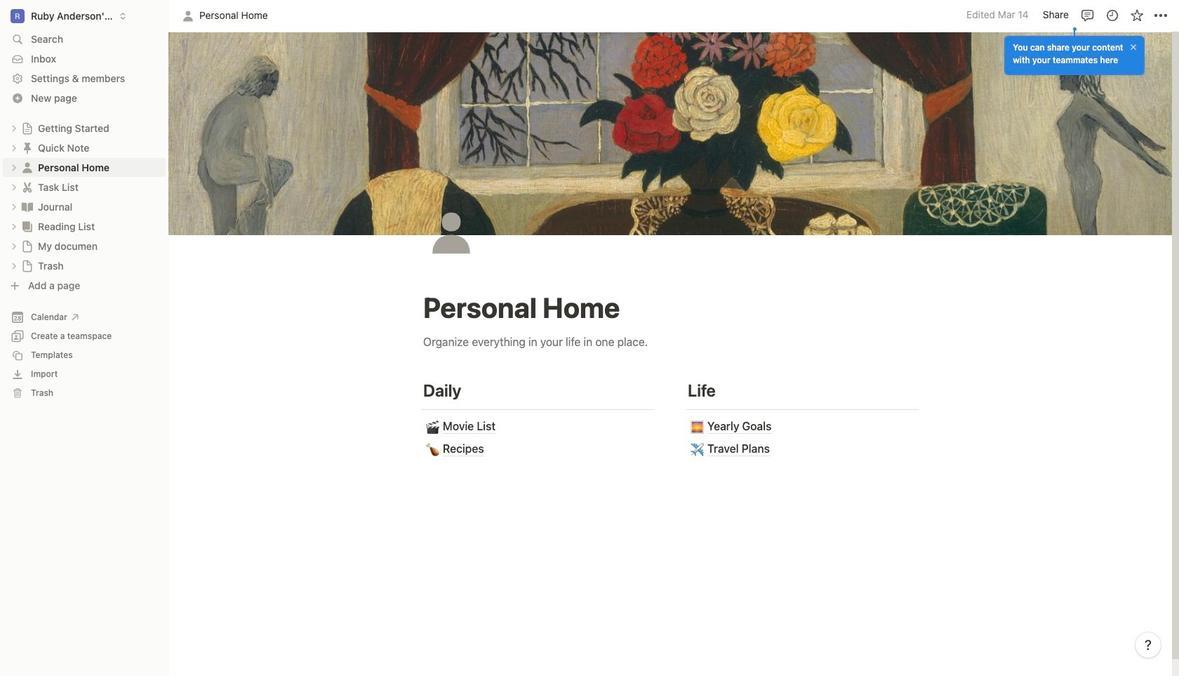 Task type: describe. For each thing, give the bounding box(es) containing it.
updates image
[[1106, 8, 1120, 22]]

change page icon image for sixth open image from the top
[[21, 240, 34, 252]]

open image
[[10, 163, 18, 172]]

7 open image from the top
[[10, 262, 18, 270]]

6 open image from the top
[[10, 242, 18, 250]]

change page icon image for 7th open image from the bottom
[[21, 122, 34, 134]]

change page icon image for 6th open image from the bottom
[[20, 141, 34, 155]]

2 open image from the top
[[10, 144, 18, 152]]

favorite image
[[1130, 8, 1144, 22]]

change page icon image for fifth open image from the bottom
[[20, 180, 34, 194]]

🌅 image
[[691, 418, 704, 435]]

change page icon image for seventh open image from the top of the page
[[21, 259, 34, 272]]

change page icon image for fifth open image
[[20, 219, 34, 233]]



Task type: locate. For each thing, give the bounding box(es) containing it.
🍗 image
[[426, 440, 440, 458]]

change page icon image for open icon
[[20, 160, 34, 174]]

🎬 image
[[426, 418, 440, 435]]

✈️ image
[[691, 440, 704, 458]]

4 open image from the top
[[10, 203, 18, 211]]

open image
[[10, 124, 18, 132], [10, 144, 18, 152], [10, 183, 18, 191], [10, 203, 18, 211], [10, 222, 18, 231], [10, 242, 18, 250], [10, 262, 18, 270]]

comments image
[[1081, 8, 1095, 22]]

change page icon image for fourth open image from the bottom
[[20, 200, 34, 214]]

1 open image from the top
[[10, 124, 18, 132]]

change page icon image
[[21, 122, 34, 134], [20, 141, 34, 155], [20, 160, 34, 174], [20, 180, 34, 194], [20, 200, 34, 214], [424, 206, 479, 260], [20, 219, 34, 233], [21, 240, 34, 252], [21, 259, 34, 272]]

3 open image from the top
[[10, 183, 18, 191]]

5 open image from the top
[[10, 222, 18, 231]]



Task type: vqa. For each thing, say whether or not it's contained in the screenshot.
fourth tab from the left
no



